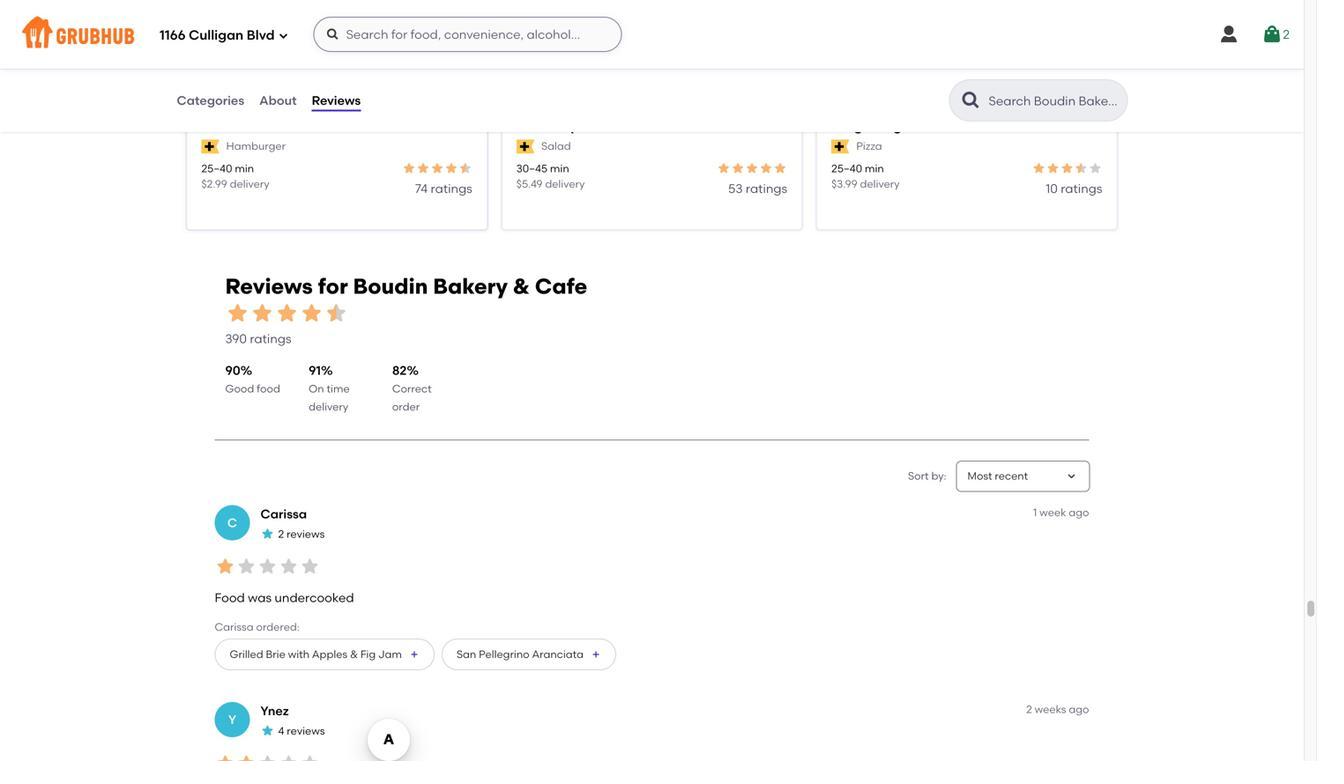Task type: locate. For each thing, give the bounding box(es) containing it.
1 week ago
[[1033, 507, 1089, 519]]

delivery for greek spot
[[545, 178, 585, 190]]

2 25–40 from the left
[[831, 162, 862, 175]]

reviews up undercooked
[[287, 528, 325, 541]]

delivery for king kong ny pizza
[[860, 178, 900, 190]]

ratings right 10
[[1061, 181, 1102, 196]]

0 horizontal spatial carissa
[[215, 621, 254, 634]]

& left cafe
[[513, 274, 530, 299]]

25–40 inside 25–40 min $3.99 delivery
[[831, 162, 862, 175]]

reviews inside button
[[312, 93, 361, 108]]

2 min from the left
[[550, 162, 569, 175]]

delivery right $3.99
[[860, 178, 900, 190]]

1166 culligan blvd
[[160, 27, 275, 43]]

1 subscription pass image from the left
[[516, 140, 534, 154]]

delivery right $2.99
[[230, 178, 269, 190]]

25–40 inside 25–40 min $2.99 delivery
[[201, 162, 232, 175]]

25–40 up $3.99
[[831, 162, 862, 175]]

delivery right '$5.49'
[[545, 178, 585, 190]]

cafe
[[535, 274, 587, 299]]

plus icon image for san pellegrino aranciata
[[591, 650, 601, 660]]

1 vertical spatial 2
[[278, 528, 284, 541]]

min down kong
[[865, 162, 884, 175]]

2 ago from the top
[[1069, 704, 1089, 716]]

good
[[225, 383, 254, 395]]

1 vertical spatial &
[[350, 648, 358, 661]]

carissa
[[261, 507, 307, 522], [215, 621, 254, 634]]

for
[[318, 274, 348, 299]]

0 horizontal spatial subscription pass image
[[516, 140, 534, 154]]

0 vertical spatial pizza
[[929, 117, 966, 134]]

1 vertical spatial carissa
[[215, 621, 254, 634]]

reviews right 4
[[287, 725, 325, 738]]

0 horizontal spatial plus icon image
[[409, 650, 420, 660]]

king kong ny pizza link
[[831, 116, 1102, 135]]

4
[[278, 725, 284, 738]]

1 25–40 from the left
[[201, 162, 232, 175]]

reviews for carissa
[[287, 528, 325, 541]]

was
[[248, 591, 272, 606]]

2 horizontal spatial svg image
[[1262, 24, 1283, 45]]

0 vertical spatial reviews
[[287, 528, 325, 541]]

1 vertical spatial reviews
[[225, 274, 313, 299]]

plus icon image inside grilled brie with apples & fig jam button
[[409, 650, 420, 660]]

2
[[1283, 27, 1290, 42], [278, 528, 284, 541], [1026, 704, 1032, 716]]

min down hamburger
[[235, 162, 254, 175]]

2 plus icon image from the left
[[591, 650, 601, 660]]

ratings for chili's
[[431, 181, 472, 196]]

2 inside button
[[1283, 27, 1290, 42]]

carissa up 2 reviews
[[261, 507, 307, 522]]

ratings for king kong ny pizza
[[1061, 181, 1102, 196]]

reviews for reviews
[[312, 93, 361, 108]]

ny
[[906, 117, 926, 134]]

min
[[235, 162, 254, 175], [550, 162, 569, 175], [865, 162, 884, 175]]

0 vertical spatial &
[[513, 274, 530, 299]]

1 horizontal spatial pizza
[[929, 117, 966, 134]]

correct
[[392, 383, 432, 395]]

reviews for boudin bakery & cafe
[[225, 274, 587, 299]]

0 vertical spatial ago
[[1069, 507, 1089, 519]]

1 horizontal spatial plus icon image
[[591, 650, 601, 660]]

san pellegrino aranciata
[[457, 648, 584, 661]]

ago for carissa
[[1069, 507, 1089, 519]]

y
[[228, 713, 236, 728]]

food
[[215, 591, 245, 606]]

king kong ny pizza  logo image
[[817, 0, 1117, 133]]

subscription pass image for king
[[831, 140, 849, 154]]

25–40 up $2.99
[[201, 162, 232, 175]]

plus icon image right aranciata
[[591, 650, 601, 660]]

0 vertical spatial 2
[[1283, 27, 1290, 42]]

delivery down "time"
[[309, 401, 348, 413]]

3 min from the left
[[865, 162, 884, 175]]

min inside 25–40 min $3.99 delivery
[[865, 162, 884, 175]]

hamburger
[[226, 140, 286, 153]]

2 vertical spatial 2
[[1026, 704, 1032, 716]]

plus icon image for grilled brie with apples & fig jam
[[409, 650, 420, 660]]

food was undercooked
[[215, 591, 354, 606]]

bakery
[[433, 274, 508, 299]]

subscription pass image for greek
[[516, 140, 534, 154]]

74 ratings
[[415, 181, 472, 196]]

brie
[[266, 648, 285, 661]]

2 for 2 weeks ago
[[1026, 704, 1032, 716]]

0 horizontal spatial min
[[235, 162, 254, 175]]

delivery inside 25–40 min $3.99 delivery
[[860, 178, 900, 190]]

30–45
[[516, 162, 548, 175]]

4 reviews
[[278, 725, 325, 738]]

delivery
[[230, 178, 269, 190], [545, 178, 585, 190], [860, 178, 900, 190], [309, 401, 348, 413]]

plus icon image right the jam
[[409, 650, 420, 660]]

subscription pass image
[[516, 140, 534, 154], [831, 140, 849, 154]]

categories button
[[176, 69, 245, 132]]

pizza
[[929, 117, 966, 134], [856, 140, 882, 153]]

1 vertical spatial ago
[[1069, 704, 1089, 716]]

reviews up chili's link
[[312, 93, 361, 108]]

& inside button
[[350, 648, 358, 661]]

greek spot
[[516, 117, 594, 134]]

&
[[513, 274, 530, 299], [350, 648, 358, 661]]

& for bakery
[[513, 274, 530, 299]]

pizza right the ny
[[929, 117, 966, 134]]

0 vertical spatial reviews
[[312, 93, 361, 108]]

king kong ny pizza
[[831, 117, 966, 134]]

jam
[[378, 648, 402, 661]]

2 horizontal spatial min
[[865, 162, 884, 175]]

subscription pass image down king
[[831, 140, 849, 154]]

1 horizontal spatial carissa
[[261, 507, 307, 522]]

25–40 for chili's
[[201, 162, 232, 175]]

2 subscription pass image from the left
[[831, 140, 849, 154]]

carissa down food
[[215, 621, 254, 634]]

0 vertical spatial carissa
[[261, 507, 307, 522]]

pizza down kong
[[856, 140, 882, 153]]

ratings right '74'
[[431, 181, 472, 196]]

plus icon image
[[409, 650, 420, 660], [591, 650, 601, 660]]

1 min from the left
[[235, 162, 254, 175]]

ratings right 53
[[746, 181, 787, 196]]

0 horizontal spatial &
[[350, 648, 358, 661]]

salad
[[541, 140, 571, 153]]

1 ago from the top
[[1069, 507, 1089, 519]]

$5.49
[[516, 178, 543, 190]]

2 for 2
[[1283, 27, 1290, 42]]

2 reviews from the top
[[287, 725, 325, 738]]

ago
[[1069, 507, 1089, 519], [1069, 704, 1089, 716]]

53
[[728, 181, 743, 196]]

53 ratings
[[728, 181, 787, 196]]

subscription pass image up 30–45 at the left
[[516, 140, 534, 154]]

min for chili's
[[235, 162, 254, 175]]

1
[[1033, 507, 1037, 519]]

1 vertical spatial reviews
[[287, 725, 325, 738]]

delivery inside the 30–45 min $5.49 delivery
[[545, 178, 585, 190]]

1 reviews from the top
[[287, 528, 325, 541]]

& left fig
[[350, 648, 358, 661]]

most
[[968, 470, 992, 483]]

ago right the weeks
[[1069, 704, 1089, 716]]

0 horizontal spatial 2
[[278, 528, 284, 541]]

ratings
[[431, 181, 472, 196], [746, 181, 787, 196], [1061, 181, 1102, 196], [250, 332, 291, 347]]

1 horizontal spatial min
[[550, 162, 569, 175]]

delivery inside 25–40 min $2.99 delivery
[[230, 178, 269, 190]]

plus icon image inside "san pellegrino aranciata" button
[[591, 650, 601, 660]]

min down 'salad'
[[550, 162, 569, 175]]

subscription pass image
[[201, 140, 219, 154]]

greek spot logo image
[[502, 0, 801, 133]]

2 reviews
[[278, 528, 325, 541]]

0 horizontal spatial 25–40
[[201, 162, 232, 175]]

reviews up 390 ratings
[[225, 274, 313, 299]]

1 plus icon image from the left
[[409, 650, 420, 660]]

apples
[[312, 648, 347, 661]]

1 horizontal spatial subscription pass image
[[831, 140, 849, 154]]

1 vertical spatial pizza
[[856, 140, 882, 153]]

food
[[257, 383, 280, 395]]

reviews
[[287, 528, 325, 541], [287, 725, 325, 738]]

delivery inside 91 on time delivery
[[309, 401, 348, 413]]

ago right week
[[1069, 507, 1089, 519]]

2 for 2 reviews
[[278, 528, 284, 541]]

min for king kong ny pizza
[[865, 162, 884, 175]]

25–40
[[201, 162, 232, 175], [831, 162, 862, 175]]

91 on time delivery
[[309, 363, 350, 413]]

0 horizontal spatial pizza
[[856, 140, 882, 153]]

& for apples
[[350, 648, 358, 661]]

Sort by: field
[[968, 469, 1028, 485]]

1 horizontal spatial &
[[513, 274, 530, 299]]

1 horizontal spatial 25–40
[[831, 162, 862, 175]]

week
[[1040, 507, 1066, 519]]

reviews
[[312, 93, 361, 108], [225, 274, 313, 299]]

min inside the 30–45 min $5.49 delivery
[[550, 162, 569, 175]]

2 button
[[1262, 19, 1290, 50]]

min inside 25–40 min $2.99 delivery
[[235, 162, 254, 175]]

svg image
[[1219, 24, 1240, 45], [1262, 24, 1283, 45], [326, 27, 340, 41]]

1 horizontal spatial 2
[[1026, 704, 1032, 716]]

blvd
[[247, 27, 275, 43]]

pellegrino
[[479, 648, 529, 661]]

star icon image
[[402, 161, 416, 175], [416, 161, 430, 175], [430, 161, 444, 175], [444, 161, 458, 175], [458, 161, 472, 175], [458, 161, 472, 175], [717, 161, 731, 175], [731, 161, 745, 175], [745, 161, 759, 175], [759, 161, 773, 175], [773, 161, 787, 175], [1032, 161, 1046, 175], [1046, 161, 1060, 175], [1060, 161, 1074, 175], [1074, 161, 1088, 175], [1074, 161, 1088, 175], [1088, 161, 1102, 175], [225, 301, 250, 326], [250, 301, 275, 326], [275, 301, 299, 326], [299, 301, 324, 326], [324, 301, 349, 326], [324, 301, 349, 326], [261, 527, 275, 541], [215, 556, 236, 578], [236, 556, 257, 578], [257, 556, 278, 578], [278, 556, 299, 578], [299, 556, 320, 578], [261, 724, 275, 738], [215, 753, 236, 762], [236, 753, 257, 762], [257, 753, 278, 762], [278, 753, 299, 762], [299, 753, 320, 762]]

90
[[225, 363, 240, 378]]

weeks
[[1035, 704, 1066, 716]]

2 horizontal spatial 2
[[1283, 27, 1290, 42]]



Task type: vqa. For each thing, say whether or not it's contained in the screenshot.


Task type: describe. For each thing, give the bounding box(es) containing it.
1166
[[160, 27, 186, 43]]

caret down icon image
[[1065, 470, 1079, 484]]

25–40 min $3.99 delivery
[[831, 162, 900, 190]]

chili's logo image
[[187, 0, 486, 133]]

min for greek spot
[[550, 162, 569, 175]]

grilled brie with apples & fig jam button
[[215, 639, 435, 671]]

greek spot link
[[516, 116, 787, 135]]

delivery for chili's
[[230, 178, 269, 190]]

order
[[392, 401, 420, 413]]

chili's link
[[201, 116, 472, 135]]

svg image
[[278, 30, 289, 41]]

grilled
[[230, 648, 263, 661]]

king
[[831, 117, 863, 134]]

Search for food, convenience, alcohol... search field
[[313, 17, 622, 52]]

ago for ynez
[[1069, 704, 1089, 716]]

by:
[[931, 470, 946, 483]]

30–45 min $5.49 delivery
[[516, 162, 585, 190]]

san
[[457, 648, 476, 661]]

carissa for carissa ordered:
[[215, 621, 254, 634]]

san pellegrino aranciata button
[[442, 639, 616, 671]]

$3.99
[[831, 178, 858, 190]]

0 horizontal spatial svg image
[[326, 27, 340, 41]]

sort by:
[[908, 470, 946, 483]]

kong
[[866, 117, 902, 134]]

carissa for carissa
[[261, 507, 307, 522]]

saved restaurant image
[[446, 1, 467, 22]]

undercooked
[[275, 591, 354, 606]]

Search Boudin Bakery & Cafe search field
[[987, 93, 1122, 109]]

saved restaurant button
[[441, 0, 472, 27]]

sort
[[908, 470, 929, 483]]

c
[[227, 516, 237, 531]]

74
[[415, 181, 428, 196]]

boudin
[[353, 274, 428, 299]]

greek
[[516, 117, 558, 134]]

fig
[[360, 648, 376, 661]]

carissa ordered:
[[215, 621, 300, 634]]

spot
[[562, 117, 594, 134]]

82 correct order
[[392, 363, 432, 413]]

svg image inside 2 button
[[1262, 24, 1283, 45]]

25–40 for king kong ny pizza
[[831, 162, 862, 175]]

390
[[225, 332, 247, 347]]

aranciata
[[532, 648, 584, 661]]

chili's
[[201, 117, 244, 134]]

main navigation navigation
[[0, 0, 1304, 69]]

most recent
[[968, 470, 1028, 483]]

90 good food
[[225, 363, 280, 395]]

search icon image
[[961, 90, 982, 111]]

reviews button
[[311, 69, 362, 132]]

ratings for greek spot
[[746, 181, 787, 196]]

ordered:
[[256, 621, 300, 634]]

1 horizontal spatial svg image
[[1219, 24, 1240, 45]]

390 ratings
[[225, 332, 291, 347]]

categories
[[177, 93, 244, 108]]

recent
[[995, 470, 1028, 483]]

grilled brie with apples & fig jam
[[230, 648, 402, 661]]

82
[[392, 363, 407, 378]]

reviews for reviews for boudin bakery & cafe
[[225, 274, 313, 299]]

about
[[259, 93, 297, 108]]

culligan
[[189, 27, 243, 43]]

2 weeks ago
[[1026, 704, 1089, 716]]

10 ratings
[[1046, 181, 1102, 196]]

time
[[327, 383, 350, 395]]

about button
[[258, 69, 298, 132]]

ratings right 390
[[250, 332, 291, 347]]

91
[[309, 363, 321, 378]]

on
[[309, 383, 324, 395]]

reviews for ynez
[[287, 725, 325, 738]]

with
[[288, 648, 309, 661]]

10
[[1046, 181, 1058, 196]]

25–40 min $2.99 delivery
[[201, 162, 269, 190]]

$2.99
[[201, 178, 227, 190]]

ynez
[[261, 704, 289, 719]]



